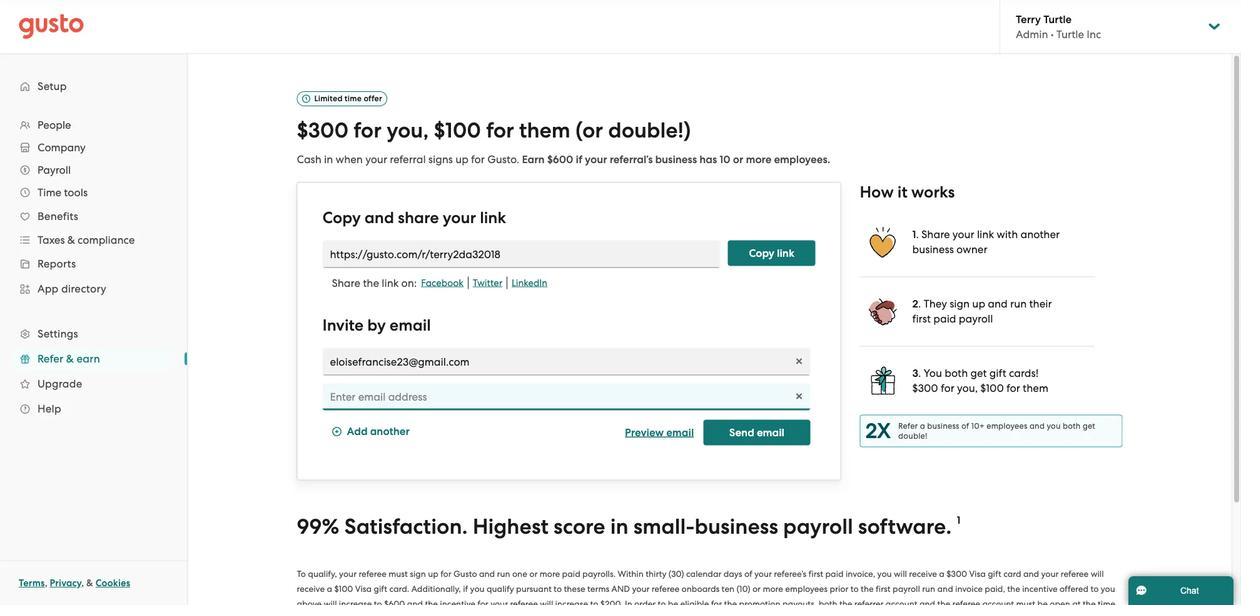 Task type: locate. For each thing, give the bounding box(es) containing it.
0 horizontal spatial get
[[971, 367, 987, 379]]

&
[[67, 234, 75, 246], [66, 353, 74, 365], [86, 578, 93, 589]]

email
[[390, 316, 431, 335], [666, 426, 694, 439], [757, 426, 784, 439]]

enter email address email field for topmost module__icon___slcit
[[322, 348, 810, 376]]

0 horizontal spatial run
[[497, 570, 510, 580]]

you, up "referral"
[[387, 118, 429, 143]]

an illustration of a gift image
[[867, 366, 899, 396]]

0 horizontal spatial copy
[[322, 208, 361, 227]]

you inside refer a business of 10+ employees and you both get double!
[[1047, 422, 1061, 431]]

0 vertical spatial another
[[1021, 228, 1060, 240]]

1 horizontal spatial incentive
[[1022, 585, 1058, 595]]

0 horizontal spatial if
[[463, 585, 468, 595]]

gusto navigation element
[[0, 54, 187, 442]]

.
[[916, 228, 919, 240], [918, 297, 921, 310], [918, 367, 921, 379]]

must down card
[[1016, 600, 1035, 606]]

upgrade
[[38, 378, 82, 390]]

0 vertical spatial payroll
[[959, 313, 993, 325]]

for down qualify on the bottom
[[477, 600, 488, 606]]

0 horizontal spatial be
[[668, 600, 678, 606]]

run
[[1010, 297, 1027, 310], [497, 570, 510, 580], [922, 585, 935, 595]]

list containing people
[[0, 114, 187, 422]]

1 horizontal spatial payroll
[[893, 585, 920, 595]]

share inside 1 . share your link with another business owner
[[921, 228, 950, 240]]

1 vertical spatial must
[[1016, 600, 1035, 606]]

. inside 2 . they sign up and run their first paid payroll
[[918, 297, 921, 310]]

0 vertical spatial get
[[971, 367, 987, 379]]

& right taxes
[[67, 234, 75, 246]]

2 horizontal spatial first
[[912, 313, 931, 325]]

& left earn
[[66, 353, 74, 365]]

paid up these on the bottom of page
[[562, 570, 580, 580]]

paid up prior at the bottom of the page
[[825, 570, 844, 580]]

sign inside to qualify, your referee must sign up for gusto and run one or more paid payrolls. within thirty (30) calendar days of your referee's first paid invoice, you will receive a $300 visa gift card and your referee will receive a $100 visa gift card. additionally, if you qualify pursuant to these terms and your referee onboards ten (10) or more employees prior to the first payroll run and invoice paid, the incentive offered to you above will increase to $600 and the incentive for your referee will increase to $200. in order to be eligible for the promotion payouts, both the referrer account and the referee account must be open at the ti
[[410, 570, 426, 580]]

or right (10)
[[752, 585, 761, 595]]

1 vertical spatial &
[[66, 353, 74, 365]]

will
[[894, 570, 907, 580], [1091, 570, 1104, 580], [324, 600, 337, 606], [540, 600, 553, 606]]

copy inside button
[[749, 247, 774, 259]]

gift left card.
[[374, 585, 387, 595]]

1 vertical spatial enter email address email field
[[322, 383, 810, 411]]

get inside refer a business of 10+ employees and you both get double!
[[1083, 422, 1095, 431]]

0 vertical spatial copy
[[322, 208, 361, 227]]

referee down invoice at the right bottom
[[952, 600, 980, 606]]

your up open
[[1041, 570, 1059, 580]]

1 horizontal spatial of
[[961, 422, 969, 431]]

email for preview email
[[666, 426, 694, 439]]

paid
[[933, 313, 956, 325], [562, 570, 580, 580], [825, 570, 844, 580]]

1 vertical spatial copy
[[749, 247, 774, 259]]

$300 down the you on the bottom right
[[912, 382, 938, 395]]

. inside 1 . share your link with another business owner
[[916, 228, 919, 240]]

$100 up 10+
[[980, 382, 1004, 395]]

0 vertical spatial $600
[[547, 153, 573, 166]]

1 horizontal spatial paid
[[825, 570, 844, 580]]

business inside refer a business of 10+ employees and you both get double!
[[927, 422, 959, 431]]

upgrade link
[[13, 373, 175, 395]]

1 horizontal spatial share
[[921, 228, 950, 240]]

invoice,
[[846, 570, 875, 580]]

2 enter email address email field from the top
[[322, 383, 810, 411]]

payroll
[[959, 313, 993, 325], [783, 514, 853, 540], [893, 585, 920, 595]]

0 horizontal spatial $600
[[384, 600, 405, 606]]

0 horizontal spatial both
[[819, 600, 837, 606]]

satisfaction.
[[344, 514, 468, 540]]

for down ten at the right bottom of page
[[711, 600, 722, 606]]

payroll inside 2 . they sign up and run their first paid payroll
[[959, 313, 993, 325]]

0 vertical spatial visa
[[969, 570, 986, 580]]

0 vertical spatial incentive
[[1022, 585, 1058, 595]]

taxes
[[38, 234, 65, 246]]

share up invite
[[332, 277, 360, 289]]

and
[[611, 585, 630, 595]]

must
[[389, 570, 408, 580], [1016, 600, 1035, 606]]

another right with
[[1021, 228, 1060, 240]]

1 vertical spatial module__icon___slcit image
[[794, 391, 804, 401]]

or right 10
[[733, 153, 743, 166]]

receive
[[909, 570, 937, 580], [297, 585, 325, 595]]

$300 up invoice at the right bottom
[[947, 570, 967, 580]]

0 horizontal spatial first
[[809, 570, 823, 580]]

0 vertical spatial receive
[[909, 570, 937, 580]]

onboards
[[682, 585, 720, 595]]

more up pursuant
[[540, 570, 560, 580]]

tools
[[64, 186, 88, 199]]

list
[[0, 114, 187, 422]]

$200.
[[600, 600, 623, 606]]

visa left card.
[[355, 585, 372, 595]]

admin
[[1016, 28, 1048, 41]]

3
[[912, 367, 918, 380]]

and right card
[[1023, 570, 1039, 580]]

time tools
[[38, 186, 88, 199]]

incentive up open
[[1022, 585, 1058, 595]]

$300 down limited
[[297, 118, 349, 143]]

incentive down "additionally,"
[[440, 600, 475, 606]]

time tools button
[[13, 181, 175, 204]]

2 horizontal spatial both
[[1063, 422, 1081, 431]]

referee's
[[774, 570, 806, 580]]

0 horizontal spatial sign
[[410, 570, 426, 580]]

0 vertical spatial share
[[921, 228, 950, 240]]

1
[[912, 228, 916, 241], [957, 514, 961, 527]]

preview
[[625, 426, 664, 439]]

1 vertical spatial receive
[[297, 585, 325, 595]]

if down (or
[[576, 153, 582, 166]]

2 vertical spatial .
[[918, 367, 921, 379]]

be left open
[[1038, 600, 1048, 606]]

, left the privacy link
[[45, 578, 47, 589]]

your up owner
[[953, 228, 974, 240]]

up right 'signs'
[[455, 153, 468, 166]]

terms
[[19, 578, 45, 589]]

reports link
[[13, 253, 175, 275]]

1 horizontal spatial email
[[666, 426, 694, 439]]

0 vertical spatial $100
[[434, 118, 481, 143]]

in inside '99% satisfaction. highest score in small-business payroll software. 1'
[[610, 514, 628, 540]]

to
[[554, 585, 562, 595], [851, 585, 859, 595], [1091, 585, 1099, 595], [374, 600, 382, 606], [590, 600, 598, 606], [658, 600, 666, 606]]

referrer
[[854, 600, 884, 606]]

0 vertical spatial gift
[[989, 367, 1006, 379]]

terms , privacy , & cookies
[[19, 578, 130, 589]]

more right 10
[[746, 153, 772, 166]]

your inside 'cash in when your referral signs up for gusto. earn $600 if your referral's business has 10 or more employees.'
[[365, 153, 387, 166]]

0 vertical spatial if
[[576, 153, 582, 166]]

None field
[[322, 240, 720, 268]]

cash
[[297, 153, 321, 166]]

at
[[1072, 600, 1081, 606]]

twitter button
[[468, 277, 507, 289]]

1 vertical spatial share
[[332, 277, 360, 289]]

up right they
[[972, 297, 985, 310]]

get inside 3 . you both get gift cards! $300 for you, $100 for them
[[971, 367, 987, 379]]

turtle up •
[[1044, 13, 1072, 25]]

referee down pursuant
[[510, 600, 538, 606]]

you
[[924, 367, 942, 379]]

2x
[[865, 418, 891, 444]]

you, up 10+
[[957, 382, 978, 395]]

$300 inside 3 . you both get gift cards! $300 for you, $100 for them
[[912, 382, 938, 395]]

and down card.
[[407, 600, 423, 606]]

business inside '99% satisfaction. highest score in small-business payroll software. 1'
[[695, 514, 778, 540]]

more up promotion
[[763, 585, 783, 595]]

, left cookies button on the left of page
[[81, 578, 84, 589]]

& left cookies button on the left of page
[[86, 578, 93, 589]]

0 vertical spatial sign
[[950, 297, 970, 310]]

1 vertical spatial you,
[[957, 382, 978, 395]]

1 vertical spatial refer
[[898, 422, 918, 431]]

2 vertical spatial $100
[[334, 585, 353, 595]]

1 horizontal spatial increase
[[555, 600, 588, 606]]

a inside refer a business of 10+ employees and you both get double!
[[920, 422, 925, 431]]

visa
[[969, 570, 986, 580], [355, 585, 372, 595]]

an illustration of a handshake image
[[867, 296, 899, 327]]

. left they
[[918, 297, 921, 310]]

1 vertical spatial sign
[[410, 570, 426, 580]]

1 , from the left
[[45, 578, 47, 589]]

be left eligible
[[668, 600, 678, 606]]

your right the when
[[365, 153, 387, 166]]

refer a business of 10+ employees and you both get double!
[[898, 422, 1095, 441]]

1 vertical spatial both
[[1063, 422, 1081, 431]]

1 horizontal spatial account
[[982, 600, 1014, 606]]

earn
[[522, 153, 545, 166]]

add
[[347, 425, 368, 438]]

0 horizontal spatial ,
[[45, 578, 47, 589]]

0 horizontal spatial must
[[389, 570, 408, 580]]

terms link
[[19, 578, 45, 589]]

compliance
[[78, 234, 135, 246]]

first
[[912, 313, 931, 325], [809, 570, 823, 580], [876, 585, 891, 595]]

refer up double!
[[898, 422, 918, 431]]

of left 10+
[[961, 422, 969, 431]]

facebook
[[421, 277, 463, 288]]

refer for refer a business of 10+ employees and you both get double!
[[898, 422, 918, 431]]

in
[[324, 153, 333, 166], [610, 514, 628, 540]]

1 right an illustration of a heart image
[[912, 228, 916, 241]]

0 vertical spatial of
[[961, 422, 969, 431]]

. left the you on the bottom right
[[918, 367, 921, 379]]

gift
[[989, 367, 1006, 379], [988, 570, 1001, 580], [374, 585, 387, 595]]

invoice
[[955, 585, 983, 595]]

1 vertical spatial get
[[1083, 422, 1095, 431]]

0 vertical spatial module__icon___slcit image
[[794, 356, 804, 366]]

refer down settings
[[38, 353, 63, 365]]

email right send
[[757, 426, 784, 439]]

email inside button
[[757, 426, 784, 439]]

a up double!
[[920, 422, 925, 431]]

2 vertical spatial up
[[428, 570, 438, 580]]

$100 up 'signs'
[[434, 118, 481, 143]]

increase
[[339, 600, 372, 606], [555, 600, 588, 606]]

1 horizontal spatial or
[[733, 153, 743, 166]]

you,
[[387, 118, 429, 143], [957, 382, 978, 395]]

1 vertical spatial employees
[[785, 585, 828, 595]]

link inside button
[[777, 247, 794, 259]]

1 vertical spatial of
[[744, 570, 752, 580]]

your
[[365, 153, 387, 166], [585, 153, 607, 166], [443, 208, 476, 227], [953, 228, 974, 240], [339, 570, 357, 580], [754, 570, 772, 580], [1041, 570, 1059, 580], [632, 585, 650, 595], [491, 600, 508, 606]]

up inside to qualify, your referee must sign up for gusto and run one or more paid payrolls. within thirty (30) calendar days of your referee's first paid invoice, you will receive a $300 visa gift card and your referee will receive a $100 visa gift card. additionally, if you qualify pursuant to these terms and your referee onboards ten (10) or more employees prior to the first payroll run and invoice paid, the incentive offered to you above will increase to $600 and the incentive for your referee will increase to $200. in order to be eligible for the promotion payouts, both the referrer account and the referee account must be open at the ti
[[428, 570, 438, 580]]

gift up paid,
[[988, 570, 1001, 580]]

you, inside 3 . you both get gift cards! $300 for you, $100 for them
[[957, 382, 978, 395]]

send
[[729, 426, 754, 439]]

visa up invoice at the right bottom
[[969, 570, 986, 580]]

1 horizontal spatial must
[[1016, 600, 1035, 606]]

email right by
[[390, 316, 431, 335]]

0 horizontal spatial $300
[[297, 118, 349, 143]]

for left gusto.
[[471, 153, 485, 166]]

increase down these on the bottom of page
[[555, 600, 588, 606]]

with
[[997, 228, 1018, 240]]

in right score
[[610, 514, 628, 540]]

another inside button
[[370, 425, 410, 438]]

their
[[1029, 297, 1052, 310]]

1 be from the left
[[668, 600, 678, 606]]

1 vertical spatial them
[[1023, 382, 1048, 395]]

email right preview
[[666, 426, 694, 439]]

must up card.
[[389, 570, 408, 580]]

them up earn
[[519, 118, 570, 143]]

copy for copy link
[[749, 247, 774, 259]]

employees right 10+
[[987, 422, 1027, 431]]

0 horizontal spatial account
[[886, 600, 917, 606]]

paid down they
[[933, 313, 956, 325]]

. right an illustration of a heart image
[[916, 228, 919, 240]]

run left invoice at the right bottom
[[922, 585, 935, 595]]

order
[[634, 600, 656, 606]]

first down 2
[[912, 313, 931, 325]]

up up "additionally,"
[[428, 570, 438, 580]]

link inside 1 . share your link with another business owner
[[977, 228, 994, 240]]

0 vertical spatial a
[[920, 422, 925, 431]]

share
[[921, 228, 950, 240], [332, 277, 360, 289]]

2 vertical spatial payroll
[[893, 585, 920, 595]]

for inside 'cash in when your referral signs up for gusto. earn $600 if your referral's business has 10 or more employees.'
[[471, 153, 485, 166]]

1 horizontal spatial be
[[1038, 600, 1048, 606]]

refer inside refer & earn link
[[38, 353, 63, 365]]

0 horizontal spatial another
[[370, 425, 410, 438]]

cash in when your referral signs up for gusto. earn $600 if your referral's business has 10 or more employees.
[[297, 153, 830, 166]]

or right one
[[529, 570, 538, 580]]

and down cards!
[[1030, 422, 1045, 431]]

refer for refer & earn
[[38, 353, 63, 365]]

0 horizontal spatial in
[[324, 153, 333, 166]]

1 horizontal spatial them
[[1023, 382, 1048, 395]]

a down software. at the right of the page
[[939, 570, 944, 580]]

$100 inside to qualify, your referee must sign up for gusto and run one or more paid payrolls. within thirty (30) calendar days of your referee's first paid invoice, you will receive a $300 visa gift card and your referee will receive a $100 visa gift card. additionally, if you qualify pursuant to these terms and your referee onboards ten (10) or more employees prior to the first payroll run and invoice paid, the incentive offered to you above will increase to $600 and the incentive for your referee will increase to $200. in order to be eligible for the promotion payouts, both the referrer account and the referee account must be open at the ti
[[334, 585, 353, 595]]

add another button
[[332, 420, 410, 446]]

0 vertical spatial first
[[912, 313, 931, 325]]

99% satisfaction. highest score in small-business payroll software. 1
[[297, 514, 961, 540]]

email inside button
[[666, 426, 694, 439]]

0 horizontal spatial payroll
[[783, 514, 853, 540]]

receive up the above
[[297, 585, 325, 595]]

1 horizontal spatial refer
[[898, 422, 918, 431]]

share down works
[[921, 228, 950, 240]]

0 vertical spatial refer
[[38, 353, 63, 365]]

and left their on the right of the page
[[988, 297, 1008, 310]]

2 horizontal spatial paid
[[933, 313, 956, 325]]

1 horizontal spatial run
[[922, 585, 935, 595]]

in
[[625, 600, 632, 606]]

1 horizontal spatial 1
[[957, 514, 961, 527]]

account
[[886, 600, 917, 606], [982, 600, 1014, 606]]

& inside dropdown button
[[67, 234, 75, 246]]

Enter email address email field
[[322, 348, 810, 376], [322, 383, 810, 411]]

0 horizontal spatial increase
[[339, 600, 372, 606]]

business left owner
[[912, 243, 954, 256]]

run up qualify on the bottom
[[497, 570, 510, 580]]

calendar
[[686, 570, 722, 580]]

1 vertical spatial 1
[[957, 514, 961, 527]]

1 horizontal spatial ,
[[81, 578, 84, 589]]

0 horizontal spatial employees
[[785, 585, 828, 595]]

account right the referrer
[[886, 600, 917, 606]]

0 horizontal spatial refer
[[38, 353, 63, 365]]

chat button
[[1128, 577, 1234, 606]]

$600
[[547, 153, 573, 166], [384, 600, 405, 606]]

0 vertical spatial .
[[916, 228, 919, 240]]

2 vertical spatial $300
[[947, 570, 967, 580]]

first right referee's
[[809, 570, 823, 580]]

account down paid,
[[982, 600, 1014, 606]]

2 vertical spatial first
[[876, 585, 891, 595]]

refer inside refer a business of 10+ employees and you both get double!
[[898, 422, 918, 431]]

gift left cards!
[[989, 367, 1006, 379]]

2 increase from the left
[[555, 600, 588, 606]]

terry
[[1016, 13, 1041, 25]]

of right days
[[744, 570, 752, 580]]

first up the referrer
[[876, 585, 891, 595]]

signs
[[428, 153, 453, 166]]

1 horizontal spatial get
[[1083, 422, 1095, 431]]

receive down software. at the right of the page
[[909, 570, 937, 580]]

1 vertical spatial run
[[497, 570, 510, 580]]

0 horizontal spatial receive
[[297, 585, 325, 595]]

module__icon___slcit image
[[794, 356, 804, 366], [794, 391, 804, 401], [332, 427, 342, 437]]

business
[[655, 153, 697, 166], [912, 243, 954, 256], [927, 422, 959, 431], [695, 514, 778, 540]]

0 vertical spatial $300
[[297, 118, 349, 143]]

business up days
[[695, 514, 778, 540]]

sign right they
[[950, 297, 970, 310]]

gift inside 3 . you both get gift cards! $300 for you, $100 for them
[[989, 367, 1006, 379]]

double!
[[898, 432, 927, 441]]

1 enter email address email field from the top
[[322, 348, 810, 376]]

2 horizontal spatial email
[[757, 426, 784, 439]]

your inside 1 . share your link with another business owner
[[953, 228, 974, 240]]

refer
[[38, 353, 63, 365], [898, 422, 918, 431]]

share
[[398, 208, 439, 227]]

0 horizontal spatial visa
[[355, 585, 372, 595]]

0 horizontal spatial a
[[327, 585, 332, 595]]

offered
[[1060, 585, 1089, 595]]

a
[[920, 422, 925, 431], [939, 570, 944, 580], [327, 585, 332, 595]]

1 horizontal spatial first
[[876, 585, 891, 595]]

another right add
[[370, 425, 410, 438]]

business inside 1 . share your link with another business owner
[[912, 243, 954, 256]]

gusto
[[454, 570, 477, 580]]

limited time offer
[[314, 94, 382, 104]]

qualify
[[487, 585, 514, 595]]

turtle right •
[[1056, 28, 1084, 41]]

another
[[1021, 228, 1060, 240], [370, 425, 410, 438]]

$600 down card.
[[384, 600, 405, 606]]

2 horizontal spatial up
[[972, 297, 985, 310]]

2 horizontal spatial payroll
[[959, 313, 993, 325]]

up inside 'cash in when your referral signs up for gusto. earn $600 if your referral's business has 10 or more employees.'
[[455, 153, 468, 166]]

in right cash
[[324, 153, 333, 166]]



Task type: vqa. For each thing, say whether or not it's contained in the screenshot.
right $100
yes



Task type: describe. For each thing, give the bounding box(es) containing it.
0 horizontal spatial email
[[390, 316, 431, 335]]

paid inside 2 . they sign up and run their first paid payroll
[[933, 313, 956, 325]]

1 inside 1 . share your link with another business owner
[[912, 228, 916, 241]]

additionally,
[[411, 585, 461, 595]]

works
[[911, 183, 955, 202]]

payouts,
[[783, 600, 817, 606]]

send email
[[729, 426, 784, 439]]

help
[[38, 403, 61, 415]]

both inside refer a business of 10+ employees and you both get double!
[[1063, 422, 1081, 431]]

if inside to qualify, your referee must sign up for gusto and run one or more paid payrolls. within thirty (30) calendar days of your referee's first paid invoice, you will receive a $300 visa gift card and your referee will receive a $100 visa gift card. additionally, if you qualify pursuant to these terms and your referee onboards ten (10) or more employees prior to the first payroll run and invoice paid, the incentive offered to you above will increase to $600 and the incentive for your referee will increase to $200. in order to be eligible for the promotion payouts, both the referrer account and the referee account must be open at the ti
[[463, 585, 468, 595]]

gusto.
[[487, 153, 519, 166]]

of inside to qualify, your referee must sign up for gusto and run one or more paid payrolls. within thirty (30) calendar days of your referee's first paid invoice, you will receive a $300 visa gift card and your referee will receive a $100 visa gift card. additionally, if you qualify pursuant to these terms and your referee onboards ten (10) or more employees prior to the first payroll run and invoice paid, the incentive offered to you above will increase to $600 and the incentive for your referee will increase to $200. in order to be eligible for the promotion payouts, both the referrer account and the referee account must be open at the ti
[[744, 570, 752, 580]]

owner
[[956, 243, 987, 256]]

eligible
[[680, 600, 709, 606]]

and right the referrer
[[920, 600, 935, 606]]

business left has
[[655, 153, 697, 166]]

0 horizontal spatial or
[[529, 570, 538, 580]]

your down qualify on the bottom
[[491, 600, 508, 606]]

for down cards!
[[1007, 382, 1020, 395]]

1 . share your link with another business owner
[[912, 228, 1060, 256]]

by
[[367, 316, 386, 335]]

payroll
[[38, 164, 71, 176]]

privacy
[[50, 578, 81, 589]]

2 vertical spatial &
[[86, 578, 93, 589]]

. inside 3 . you both get gift cards! $300 for you, $100 for them
[[918, 367, 921, 379]]

prior
[[830, 585, 849, 595]]

email for send email
[[757, 426, 784, 439]]

app
[[38, 283, 58, 295]]

one
[[512, 570, 527, 580]]

2 account from the left
[[982, 600, 1014, 606]]

taxes & compliance
[[38, 234, 135, 246]]

promotion
[[739, 600, 780, 606]]

up for calendar
[[428, 570, 438, 580]]

referee up offered
[[1061, 570, 1089, 580]]

inc
[[1087, 28, 1101, 41]]

$100 inside 3 . you both get gift cards! $300 for you, $100 for them
[[980, 382, 1004, 395]]

benefits link
[[13, 205, 175, 228]]

card.
[[389, 585, 409, 595]]

99%
[[297, 514, 339, 540]]

cards!
[[1009, 367, 1038, 379]]

card
[[1003, 570, 1021, 580]]

module__icon___slcit image inside add another button
[[332, 427, 342, 437]]

app directory
[[38, 283, 106, 295]]

your down (or
[[585, 153, 607, 166]]

settings link
[[13, 323, 175, 345]]

copy link button
[[728, 240, 815, 266]]

limited
[[314, 94, 343, 104]]

score
[[554, 514, 605, 540]]

0 vertical spatial or
[[733, 153, 743, 166]]

days
[[724, 570, 742, 580]]

in inside 'cash in when your referral signs up for gusto. earn $600 if your referral's business has 10 or more employees.'
[[324, 153, 333, 166]]

twitter
[[473, 277, 502, 288]]

2 vertical spatial more
[[763, 585, 783, 595]]

1 inside '99% satisfaction. highest score in small-business payroll software. 1'
[[957, 514, 961, 527]]

run inside 2 . they sign up and run their first paid payroll
[[1010, 297, 1027, 310]]

2 , from the left
[[81, 578, 84, 589]]

enter email address email field for module__icon___slcit to the middle
[[322, 383, 810, 411]]

settings
[[38, 328, 78, 340]]

0 vertical spatial turtle
[[1044, 13, 1072, 25]]

pursuant
[[516, 585, 552, 595]]

how it works
[[860, 183, 955, 202]]

them inside 3 . you both get gift cards! $300 for you, $100 for them
[[1023, 382, 1048, 395]]

2 be from the left
[[1038, 600, 1048, 606]]

0 horizontal spatial incentive
[[440, 600, 475, 606]]

1 vertical spatial gift
[[988, 570, 1001, 580]]

how
[[860, 183, 894, 202]]

directory
[[61, 283, 106, 295]]

share the link on: facebook
[[332, 277, 463, 289]]

double!)
[[608, 118, 691, 143]]

employees inside refer a business of 10+ employees and you both get double!
[[987, 422, 1027, 431]]

preview email button
[[625, 420, 694, 446]]

(10)
[[737, 585, 750, 595]]

an illustration of a heart image
[[867, 227, 899, 258]]

referee right "qualify,"
[[359, 570, 387, 580]]

2 vertical spatial a
[[327, 585, 332, 595]]

& for earn
[[66, 353, 74, 365]]

both inside 3 . you both get gift cards! $300 for you, $100 for them
[[945, 367, 968, 379]]

up for employees.
[[455, 153, 468, 166]]

cookies button
[[96, 576, 130, 591]]

0 vertical spatial more
[[746, 153, 772, 166]]

& for compliance
[[67, 234, 75, 246]]

0 horizontal spatial them
[[519, 118, 570, 143]]

time
[[345, 94, 362, 104]]

. for 2
[[918, 297, 921, 310]]

refer & earn link
[[13, 348, 175, 370]]

setup link
[[13, 75, 175, 98]]

10
[[720, 153, 730, 166]]

2 horizontal spatial a
[[939, 570, 944, 580]]

$300 inside to qualify, your referee must sign up for gusto and run one or more paid payrolls. within thirty (30) calendar days of your referee's first paid invoice, you will receive a $300 visa gift card and your referee will receive a $100 visa gift card. additionally, if you qualify pursuant to these terms and your referee onboards ten (10) or more employees prior to the first payroll run and invoice paid, the incentive offered to you above will increase to $600 and the incentive for your referee will increase to $200. in order to be eligible for the promotion payouts, both the referrer account and the referee account must be open at the ti
[[947, 570, 967, 580]]

within
[[618, 570, 644, 580]]

invite by email
[[322, 316, 431, 335]]

and up qualify on the bottom
[[479, 570, 495, 580]]

1 vertical spatial turtle
[[1056, 28, 1084, 41]]

referee down thirty
[[652, 585, 679, 595]]

of inside refer a business of 10+ employees and you both get double!
[[961, 422, 969, 431]]

to
[[297, 570, 306, 580]]

highest
[[473, 514, 549, 540]]

(30)
[[669, 570, 684, 580]]

payroll inside '99% satisfaction. highest score in small-business payroll software. 1'
[[783, 514, 853, 540]]

cookies
[[96, 578, 130, 589]]

1 account from the left
[[886, 600, 917, 606]]

your up order on the bottom right of page
[[632, 585, 650, 595]]

offer
[[364, 94, 382, 104]]

above
[[297, 600, 322, 606]]

2 vertical spatial run
[[922, 585, 935, 595]]

employees inside to qualify, your referee must sign up for gusto and run one or more paid payrolls. within thirty (30) calendar days of your referee's first paid invoice, you will receive a $300 visa gift card and your referee will receive a $100 visa gift card. additionally, if you qualify pursuant to these terms and your referee onboards ten (10) or more employees prior to the first payroll run and invoice paid, the incentive offered to you above will increase to $600 and the incentive for your referee will increase to $200. in order to be eligible for the promotion payouts, both the referrer account and the referee account must be open at the ti
[[785, 585, 828, 595]]

2 vertical spatial gift
[[374, 585, 387, 595]]

and left invoice at the right bottom
[[937, 585, 953, 595]]

your right "qualify,"
[[339, 570, 357, 580]]

0 horizontal spatial share
[[332, 277, 360, 289]]

taxes & compliance button
[[13, 229, 175, 251]]

2 vertical spatial or
[[752, 585, 761, 595]]

payroll button
[[13, 159, 175, 181]]

1 horizontal spatial receive
[[909, 570, 937, 580]]

company button
[[13, 136, 175, 159]]

help link
[[13, 398, 175, 420]]

linkedin button
[[507, 277, 552, 289]]

open
[[1050, 600, 1070, 606]]

1 increase from the left
[[339, 600, 372, 606]]

0 horizontal spatial you,
[[387, 118, 429, 143]]

for up gusto.
[[486, 118, 514, 143]]

1 horizontal spatial if
[[576, 153, 582, 166]]

both inside to qualify, your referee must sign up for gusto and run one or more paid payrolls. within thirty (30) calendar days of your referee's first paid invoice, you will receive a $300 visa gift card and your referee will receive a $100 visa gift card. additionally, if you qualify pursuant to these terms and your referee onboards ten (10) or more employees prior to the first payroll run and invoice paid, the incentive offered to you above will increase to $600 and the incentive for your referee will increase to $200. in order to be eligible for the promotion payouts, both the referrer account and the referee account must be open at the ti
[[819, 600, 837, 606]]

linkedin
[[512, 277, 547, 288]]

another inside 1 . share your link with another business owner
[[1021, 228, 1060, 240]]

for down the you on the bottom right
[[941, 382, 954, 395]]

your right share
[[443, 208, 476, 227]]

payroll inside to qualify, your referee must sign up for gusto and run one or more paid payrolls. within thirty (30) calendar days of your referee's first paid invoice, you will receive a $300 visa gift card and your referee will receive a $100 visa gift card. additionally, if you qualify pursuant to these terms and your referee onboards ten (10) or more employees prior to the first payroll run and invoice paid, the incentive offered to you above will increase to $600 and the incentive for your referee will increase to $200. in order to be eligible for the promotion payouts, both the referrer account and the referee account must be open at the ti
[[893, 585, 920, 595]]

terms
[[587, 585, 609, 595]]

qualify,
[[308, 570, 337, 580]]

when
[[336, 153, 363, 166]]

earn
[[77, 353, 100, 365]]

copy and share your link
[[322, 208, 506, 227]]

reports
[[38, 258, 76, 270]]

$600 inside to qualify, your referee must sign up for gusto and run one or more paid payrolls. within thirty (30) calendar days of your referee's first paid invoice, you will receive a $300 visa gift card and your referee will receive a $100 visa gift card. additionally, if you qualify pursuant to these terms and your referee onboards ten (10) or more employees prior to the first payroll run and invoice paid, the incentive offered to you above will increase to $600 and the incentive for your referee will increase to $200. in order to be eligible for the promotion payouts, both the referrer account and the referee account must be open at the ti
[[384, 600, 405, 606]]

on:
[[401, 277, 417, 289]]

1 vertical spatial more
[[540, 570, 560, 580]]

. for 1
[[916, 228, 919, 240]]

refer & earn
[[38, 353, 100, 365]]

for down offer
[[354, 118, 382, 143]]

sign inside 2 . they sign up and run their first paid payroll
[[950, 297, 970, 310]]

payrolls.
[[582, 570, 616, 580]]

small-
[[634, 514, 695, 540]]

people
[[38, 119, 71, 131]]

2 . they sign up and run their first paid payroll
[[912, 297, 1052, 325]]

first inside 2 . they sign up and run their first paid payroll
[[912, 313, 931, 325]]

up inside 2 . they sign up and run their first paid payroll
[[972, 297, 985, 310]]

(or
[[575, 118, 603, 143]]

2x list
[[860, 207, 1123, 447]]

referral's
[[610, 153, 653, 166]]

and inside refer a business of 10+ employees and you both get double!
[[1030, 422, 1045, 431]]

preview email
[[625, 426, 694, 439]]

and left share
[[365, 208, 394, 227]]

3 . you both get gift cards! $300 for you, $100 for them
[[912, 367, 1048, 395]]

copy for copy and share your link
[[322, 208, 361, 227]]

0 horizontal spatial paid
[[562, 570, 580, 580]]

to qualify, your referee must sign up for gusto and run one or more paid payrolls. within thirty (30) calendar days of your referee's first paid invoice, you will receive a $300 visa gift card and your referee will receive a $100 visa gift card. additionally, if you qualify pursuant to these terms and your referee onboards ten (10) or more employees prior to the first payroll run and invoice paid, the incentive offered to you above will increase to $600 and the incentive for your referee will increase to $200. in order to be eligible for the promotion payouts, both the referrer account and the referee account must be open at the ti
[[297, 570, 1116, 606]]

people button
[[13, 114, 175, 136]]

and inside 2 . they sign up and run their first paid payroll
[[988, 297, 1008, 310]]

invite
[[322, 316, 364, 335]]

your left referee's
[[754, 570, 772, 580]]

1 vertical spatial first
[[809, 570, 823, 580]]

for up "additionally,"
[[440, 570, 451, 580]]

home image
[[19, 14, 84, 39]]



